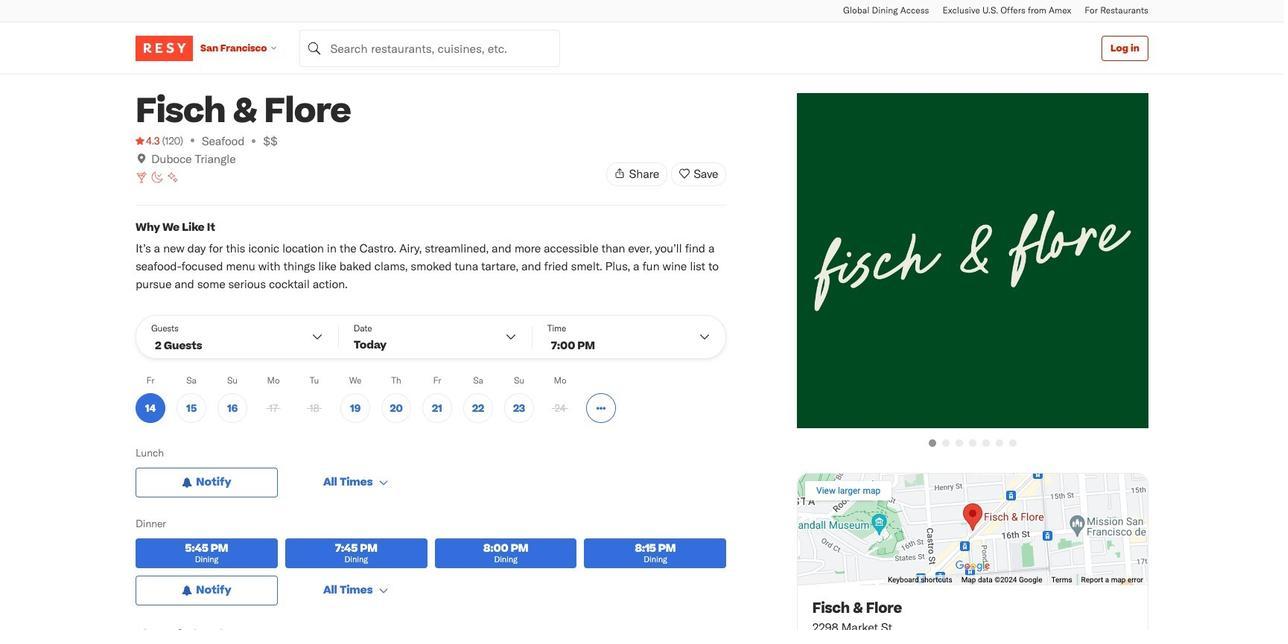 Task type: locate. For each thing, give the bounding box(es) containing it.
None field
[[300, 29, 561, 67]]



Task type: describe. For each thing, give the bounding box(es) containing it.
Search restaurants, cuisines, etc. text field
[[300, 29, 561, 67]]

4.3 out of 5 stars image
[[136, 133, 160, 148]]



Task type: vqa. For each thing, say whether or not it's contained in the screenshot.
FIELD
yes



